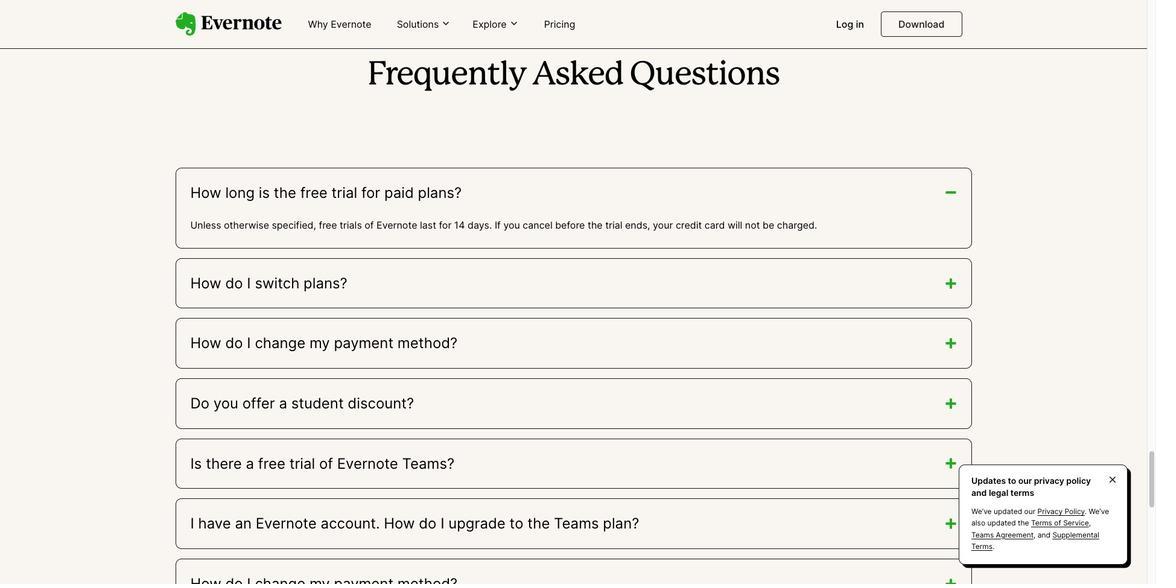Task type: locate. For each thing, give the bounding box(es) containing it.
plans? up 'last'
[[418, 184, 462, 201]]

if
[[495, 219, 501, 231]]

paid
[[384, 184, 414, 201]]

1 horizontal spatial you
[[503, 219, 520, 231]]

0 horizontal spatial a
[[246, 455, 254, 472]]

evernote
[[331, 18, 371, 30], [377, 219, 417, 231], [337, 455, 398, 472], [256, 515, 317, 532]]

trial up trials
[[332, 184, 357, 201]]

1 vertical spatial to
[[510, 515, 523, 532]]

service
[[1063, 519, 1089, 528]]

we've right the policy
[[1089, 507, 1109, 516]]

0 vertical spatial plans?
[[418, 184, 462, 201]]

, up supplemental in the bottom right of the page
[[1089, 519, 1091, 528]]

our for privacy
[[1018, 476, 1032, 486]]

why evernote
[[308, 18, 371, 30]]

2 vertical spatial trial
[[289, 455, 315, 472]]

upgrade
[[448, 515, 506, 532]]

cancel
[[523, 219, 553, 231]]

0 horizontal spatial ,
[[1034, 530, 1036, 539]]

free left trials
[[319, 219, 337, 231]]

how
[[190, 184, 221, 201], [190, 274, 221, 292], [190, 335, 221, 352], [384, 515, 415, 532]]

do
[[225, 274, 243, 292], [225, 335, 243, 352], [419, 515, 437, 532]]

1 horizontal spatial of
[[365, 219, 374, 231]]

1 horizontal spatial .
[[1085, 507, 1087, 516]]

to right 'upgrade'
[[510, 515, 523, 532]]

and down . we've also updated the
[[1038, 530, 1051, 539]]

plans?
[[418, 184, 462, 201], [304, 274, 347, 292]]

0 horizontal spatial trial
[[289, 455, 315, 472]]

otherwise
[[224, 219, 269, 231]]

0 horizontal spatial we've
[[972, 507, 992, 516]]

our
[[1018, 476, 1032, 486], [1024, 507, 1036, 516]]

1 horizontal spatial terms
[[1031, 519, 1052, 528]]

. for . we've also updated the
[[1085, 507, 1087, 516]]

do you offer a student discount?
[[190, 395, 414, 412]]

for left 14
[[439, 219, 452, 231]]

1 horizontal spatial to
[[1008, 476, 1016, 486]]

a right offer
[[279, 395, 287, 412]]

1 vertical spatial plans?
[[304, 274, 347, 292]]

2 horizontal spatial trial
[[605, 219, 622, 231]]

1 horizontal spatial we've
[[1089, 507, 1109, 516]]

supplemental terms
[[972, 530, 1099, 551]]

2 horizontal spatial of
[[1054, 519, 1061, 528]]

0 vertical spatial do
[[225, 274, 243, 292]]

0 vertical spatial and
[[972, 487, 987, 498]]

, down . we've also updated the
[[1034, 530, 1036, 539]]

how do i switch plans?
[[190, 274, 347, 292]]

for left paid
[[361, 184, 380, 201]]

1 vertical spatial of
[[319, 455, 333, 472]]

you
[[503, 219, 520, 231], [213, 395, 238, 412]]

our up terms
[[1018, 476, 1032, 486]]

we've updated our privacy policy
[[972, 507, 1085, 516]]

evernote logo image
[[175, 12, 281, 36]]

you right do
[[213, 395, 238, 412]]

teams down also at the bottom right of the page
[[972, 530, 994, 539]]

a
[[279, 395, 287, 412], [246, 455, 254, 472]]

free up the specified,
[[300, 184, 328, 201]]

an
[[235, 515, 252, 532]]

0 vertical spatial you
[[503, 219, 520, 231]]

0 vertical spatial a
[[279, 395, 287, 412]]

1 we've from the left
[[972, 507, 992, 516]]

0 vertical spatial for
[[361, 184, 380, 201]]

days.
[[468, 219, 492, 231]]

0 vertical spatial our
[[1018, 476, 1032, 486]]

do left change
[[225, 335, 243, 352]]

agreement
[[996, 530, 1034, 539]]

terms
[[1011, 487, 1034, 498]]

will
[[728, 219, 742, 231]]

teams left plan?
[[554, 515, 599, 532]]

,
[[1089, 519, 1091, 528], [1034, 530, 1036, 539]]

the inside . we've also updated the
[[1018, 519, 1029, 528]]

1 vertical spatial updated
[[987, 519, 1016, 528]]

0 vertical spatial of
[[365, 219, 374, 231]]

2 vertical spatial free
[[258, 455, 285, 472]]

to
[[1008, 476, 1016, 486], [510, 515, 523, 532]]

card
[[705, 219, 725, 231]]

. down teams agreement link
[[993, 542, 995, 551]]

do left 'upgrade'
[[419, 515, 437, 532]]

plans? right switch
[[304, 274, 347, 292]]

ends,
[[625, 219, 650, 231]]

free
[[300, 184, 328, 201], [319, 219, 337, 231], [258, 455, 285, 472]]

explore button
[[469, 17, 522, 31]]

1 horizontal spatial plans?
[[418, 184, 462, 201]]

1 vertical spatial a
[[246, 455, 254, 472]]

1 horizontal spatial trial
[[332, 184, 357, 201]]

you right if
[[503, 219, 520, 231]]

your
[[653, 219, 673, 231]]

trial down the 'do you offer a student discount?'
[[289, 455, 315, 472]]

plan?
[[603, 515, 639, 532]]

for
[[361, 184, 380, 201], [439, 219, 452, 231]]

and down updates
[[972, 487, 987, 498]]

do left switch
[[225, 274, 243, 292]]

to up terms
[[1008, 476, 1016, 486]]

1 vertical spatial .
[[993, 542, 995, 551]]

0 horizontal spatial of
[[319, 455, 333, 472]]

1 vertical spatial and
[[1038, 530, 1051, 539]]

1 vertical spatial our
[[1024, 507, 1036, 516]]

. inside . we've also updated the
[[1085, 507, 1087, 516]]

frequently
[[368, 60, 526, 90]]

log in link
[[829, 13, 871, 36]]

0 vertical spatial to
[[1008, 476, 1016, 486]]

privacy
[[1038, 507, 1063, 516]]

2 vertical spatial of
[[1054, 519, 1061, 528]]

. up "service" at right bottom
[[1085, 507, 1087, 516]]

is there a free trial of evernote teams?
[[190, 455, 454, 472]]

1 vertical spatial you
[[213, 395, 238, 412]]

free right there at the bottom
[[258, 455, 285, 472]]

explore
[[473, 18, 507, 30]]

to inside the updates to our privacy policy and legal terms
[[1008, 476, 1016, 486]]

and inside terms of service , teams agreement , and
[[1038, 530, 1051, 539]]

trials
[[340, 219, 362, 231]]

1 vertical spatial do
[[225, 335, 243, 352]]

1 horizontal spatial for
[[439, 219, 452, 231]]

solutions
[[397, 18, 439, 30]]

updated down legal
[[994, 507, 1022, 516]]

.
[[1085, 507, 1087, 516], [993, 542, 995, 551]]

terms inside terms of service , teams agreement , and
[[1031, 519, 1052, 528]]

pricing
[[544, 18, 575, 30]]

2 vertical spatial do
[[419, 515, 437, 532]]

of
[[365, 219, 374, 231], [319, 455, 333, 472], [1054, 519, 1061, 528]]

payment
[[334, 335, 394, 352]]

evernote inside why evernote link
[[331, 18, 371, 30]]

i left change
[[247, 335, 251, 352]]

terms down also at the bottom right of the page
[[972, 542, 993, 551]]

terms down privacy
[[1031, 519, 1052, 528]]

i
[[247, 274, 251, 292], [247, 335, 251, 352], [190, 515, 194, 532], [441, 515, 444, 532]]

1 vertical spatial free
[[319, 219, 337, 231]]

our inside the updates to our privacy policy and legal terms
[[1018, 476, 1032, 486]]

trial
[[332, 184, 357, 201], [605, 219, 622, 231], [289, 455, 315, 472]]

terms inside supplemental terms
[[972, 542, 993, 551]]

0 horizontal spatial to
[[510, 515, 523, 532]]

0 vertical spatial free
[[300, 184, 328, 201]]

our for privacy
[[1024, 507, 1036, 516]]

1 vertical spatial terms
[[972, 542, 993, 551]]

how for how do i change my payment method?
[[190, 335, 221, 352]]

i left 'upgrade'
[[441, 515, 444, 532]]

0 vertical spatial .
[[1085, 507, 1087, 516]]

before
[[555, 219, 585, 231]]

a right there at the bottom
[[246, 455, 254, 472]]

the
[[274, 184, 296, 201], [588, 219, 603, 231], [528, 515, 550, 532], [1018, 519, 1029, 528]]

1 horizontal spatial ,
[[1089, 519, 1091, 528]]

terms of service , teams agreement , and
[[972, 519, 1091, 539]]

2 we've from the left
[[1089, 507, 1109, 516]]

1 vertical spatial trial
[[605, 219, 622, 231]]

i left have
[[190, 515, 194, 532]]

updated
[[994, 507, 1022, 516], [987, 519, 1016, 528]]

offer
[[242, 395, 275, 412]]

do
[[190, 395, 209, 412]]

switch
[[255, 274, 300, 292]]

why evernote link
[[301, 13, 379, 36]]

0 horizontal spatial terms
[[972, 542, 993, 551]]

free for trials
[[319, 219, 337, 231]]

policy
[[1065, 507, 1085, 516]]

updates to our privacy policy and legal terms
[[972, 476, 1091, 498]]

we've
[[972, 507, 992, 516], [1089, 507, 1109, 516]]

1 vertical spatial for
[[439, 219, 452, 231]]

1 horizontal spatial teams
[[972, 530, 994, 539]]

our up terms of service , teams agreement , and
[[1024, 507, 1036, 516]]

trial left ends,
[[605, 219, 622, 231]]

updated up teams agreement link
[[987, 519, 1016, 528]]

1 horizontal spatial and
[[1038, 530, 1051, 539]]

0 vertical spatial ,
[[1089, 519, 1091, 528]]

and inside the updates to our privacy policy and legal terms
[[972, 487, 987, 498]]

teams
[[554, 515, 599, 532], [972, 530, 994, 539]]

0 horizontal spatial .
[[993, 542, 995, 551]]

updated inside . we've also updated the
[[987, 519, 1016, 528]]

how do i change my payment method?
[[190, 335, 458, 352]]

we've up also at the bottom right of the page
[[972, 507, 992, 516]]

0 vertical spatial terms
[[1031, 519, 1052, 528]]

0 horizontal spatial and
[[972, 487, 987, 498]]

asked
[[532, 60, 623, 90]]

policy
[[1066, 476, 1091, 486]]

0 horizontal spatial you
[[213, 395, 238, 412]]

do for change
[[225, 335, 243, 352]]



Task type: describe. For each thing, give the bounding box(es) containing it.
is
[[190, 455, 202, 472]]

have
[[198, 515, 231, 532]]

privacy policy link
[[1038, 507, 1085, 516]]

of for trials
[[365, 219, 374, 231]]

supplemental terms link
[[972, 530, 1099, 551]]

change
[[255, 335, 305, 352]]

i left switch
[[247, 274, 251, 292]]

we've inside . we've also updated the
[[1089, 507, 1109, 516]]

of for trial
[[319, 455, 333, 472]]

0 horizontal spatial teams
[[554, 515, 599, 532]]

last
[[420, 219, 436, 231]]

teams?
[[402, 455, 454, 472]]

teams inside terms of service , teams agreement , and
[[972, 530, 994, 539]]

also
[[972, 519, 985, 528]]

why
[[308, 18, 328, 30]]

account.
[[321, 515, 380, 532]]

unless
[[190, 219, 221, 231]]

0 horizontal spatial for
[[361, 184, 380, 201]]

of inside terms of service , teams agreement , and
[[1054, 519, 1061, 528]]

questions
[[630, 60, 780, 90]]

privacy
[[1034, 476, 1064, 486]]

log
[[836, 18, 853, 30]]

be
[[763, 219, 774, 231]]

14
[[454, 219, 465, 231]]

legal
[[989, 487, 1008, 498]]

solutions button
[[393, 17, 455, 31]]

discount?
[[348, 395, 414, 412]]

download
[[899, 18, 945, 30]]

not
[[745, 219, 760, 231]]

teams agreement link
[[972, 530, 1034, 539]]

. we've also updated the
[[972, 507, 1109, 528]]

charged.
[[777, 219, 817, 231]]

is
[[259, 184, 270, 201]]

supplemental
[[1053, 530, 1099, 539]]

student
[[291, 395, 344, 412]]

in
[[856, 18, 864, 30]]

method?
[[398, 335, 458, 352]]

specified,
[[272, 219, 316, 231]]

my
[[310, 335, 330, 352]]

. for .
[[993, 542, 995, 551]]

do for switch
[[225, 274, 243, 292]]

0 vertical spatial updated
[[994, 507, 1022, 516]]

pricing link
[[537, 13, 583, 36]]

how for how long is the free trial for paid plans?
[[190, 184, 221, 201]]

there
[[206, 455, 242, 472]]

download link
[[881, 11, 962, 37]]

1 vertical spatial ,
[[1034, 530, 1036, 539]]

unless otherwise specified, free trials of evernote last for 14 days. if you cancel before the trial ends, your credit card will not be charged.
[[190, 219, 817, 231]]

long
[[225, 184, 255, 201]]

updates
[[972, 476, 1006, 486]]

terms of service link
[[1031, 519, 1089, 528]]

log in
[[836, 18, 864, 30]]

credit
[[676, 219, 702, 231]]

i have an evernote account. how do i upgrade to the teams plan?
[[190, 515, 639, 532]]

how long is the free trial for paid plans?
[[190, 184, 462, 201]]

0 horizontal spatial plans?
[[304, 274, 347, 292]]

1 horizontal spatial a
[[279, 395, 287, 412]]

how for how do i switch plans?
[[190, 274, 221, 292]]

free for trial
[[258, 455, 285, 472]]

0 vertical spatial trial
[[332, 184, 357, 201]]

frequently asked questions
[[368, 60, 780, 90]]



Task type: vqa. For each thing, say whether or not it's contained in the screenshot.
the rightmost Terms
yes



